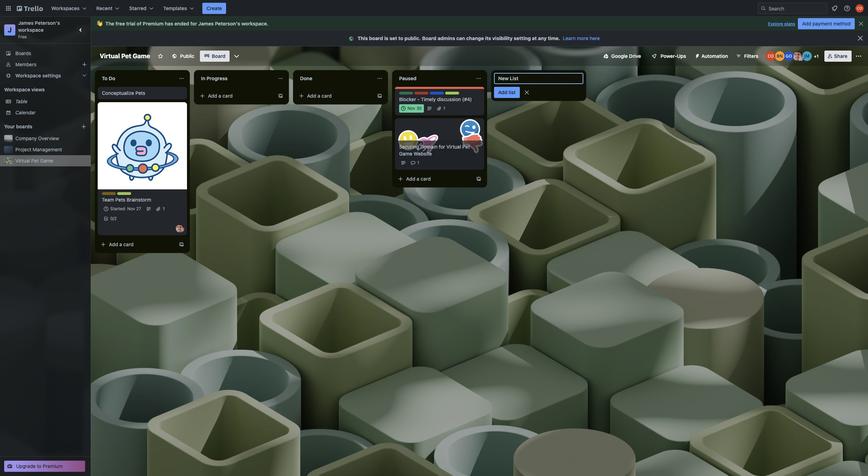 Task type: locate. For each thing, give the bounding box(es) containing it.
boards link
[[0, 48, 91, 59]]

project management
[[15, 147, 62, 153]]

2 horizontal spatial virtual
[[447, 144, 461, 150]]

templates button
[[159, 3, 198, 14]]

virtual pet game up to do text field
[[100, 52, 150, 60]]

game down management
[[40, 158, 53, 164]]

1 vertical spatial workspace
[[4, 87, 30, 93]]

pet down laugh image
[[463, 144, 470, 150]]

pets up started:
[[115, 197, 125, 203]]

workspace settings
[[15, 73, 61, 79]]

1 horizontal spatial sm image
[[692, 51, 702, 60]]

0 vertical spatial nov
[[408, 106, 416, 111]]

0 horizontal spatial create from template… image
[[278, 93, 284, 99]]

0 horizontal spatial workspace
[[18, 27, 44, 33]]

banner
[[91, 17, 869, 31]]

0 vertical spatial create from template… image
[[476, 176, 482, 182]]

1 vertical spatial james peterson (jamespeterson93) image
[[176, 225, 184, 233]]

1 vertical spatial virtual pet game
[[15, 158, 53, 164]]

filters button
[[734, 51, 761, 62]]

2 horizontal spatial pet
[[463, 144, 470, 150]]

1 horizontal spatial virtual
[[100, 52, 120, 60]]

add a card down progress
[[208, 93, 233, 99]]

team inside 'link'
[[102, 197, 114, 203]]

1
[[817, 54, 819, 59], [444, 106, 446, 111], [418, 160, 420, 166], [163, 206, 165, 212]]

0 vertical spatial virtual
[[100, 52, 120, 60]]

/
[[113, 216, 114, 221]]

paused
[[399, 75, 417, 81]]

change
[[467, 35, 484, 41]]

1 horizontal spatial nov
[[408, 106, 416, 111]]

peterson's
[[35, 20, 60, 26], [215, 21, 240, 27]]

add payment method
[[803, 21, 851, 27]]

1 vertical spatial nov
[[127, 206, 135, 212]]

christina overa (christinaovera) image
[[856, 4, 865, 13], [766, 51, 776, 61]]

add a card button down 2
[[98, 239, 176, 250]]

workspace inside james peterson's workspace free
[[18, 27, 44, 33]]

workspace down members
[[15, 73, 41, 79]]

james inside james peterson's workspace free
[[18, 20, 34, 26]]

👋 the free trial of premium has ended for james peterson's workspace .
[[96, 21, 269, 27]]

do
[[109, 75, 115, 81]]

0 horizontal spatial sm image
[[348, 35, 358, 42]]

0 horizontal spatial for
[[191, 21, 197, 27]]

virtual up "to do"
[[100, 52, 120, 60]]

board
[[422, 35, 437, 41], [212, 53, 226, 59]]

0 vertical spatial workspace
[[242, 21, 267, 27]]

board
[[369, 35, 383, 41]]

brainstorm
[[127, 197, 151, 203]]

add a card down website
[[406, 176, 431, 182]]

ups
[[678, 53, 687, 59]]

james peterson's workspace free
[[18, 20, 61, 39]]

jeremy miller (jeremymiller198) image
[[803, 51, 812, 61]]

0 vertical spatial board
[[422, 35, 437, 41]]

1 horizontal spatial peterson's
[[215, 21, 240, 27]]

0 horizontal spatial board
[[212, 53, 226, 59]]

0 horizontal spatial to
[[37, 464, 41, 470]]

+ 1
[[815, 54, 819, 59]]

google
[[612, 53, 628, 59]]

1 horizontal spatial workspace
[[242, 21, 267, 27]]

virtual down project
[[15, 158, 30, 164]]

1 horizontal spatial create from template… image
[[377, 93, 383, 99]]

0 horizontal spatial james
[[18, 20, 34, 26]]

table
[[15, 98, 27, 104]]

add a card for paused
[[406, 176, 431, 182]]

1 horizontal spatial christina overa (christinaovera) image
[[856, 4, 865, 13]]

sm image right ups
[[692, 51, 702, 60]]

in
[[201, 75, 205, 81]]

workspace inside popup button
[[15, 73, 41, 79]]

card
[[223, 93, 233, 99], [322, 93, 332, 99], [421, 176, 431, 182], [123, 242, 134, 248]]

back to home image
[[17, 3, 43, 14]]

fyi
[[430, 92, 437, 97]]

add a card button down done text field
[[296, 90, 374, 102]]

2 horizontal spatial game
[[399, 151, 413, 157]]

add a card for to do
[[109, 242, 134, 248]]

2
[[114, 216, 117, 221]]

nov left 27
[[127, 206, 135, 212]]

pet
[[121, 52, 131, 60], [463, 144, 470, 150], [31, 158, 39, 164]]

0 vertical spatial game
[[133, 52, 150, 60]]

1 create from template… image from the left
[[278, 93, 284, 99]]

1 horizontal spatial for
[[439, 144, 445, 150]]

1 vertical spatial pets
[[115, 197, 125, 203]]

0 vertical spatial virtual pet game
[[100, 52, 150, 60]]

add a card button down website
[[395, 174, 473, 185]]

primary element
[[0, 0, 869, 17]]

1 vertical spatial workspace
[[18, 27, 44, 33]]

0 vertical spatial pet
[[121, 52, 131, 60]]

+
[[815, 54, 817, 59]]

board left "customize views" 'icon'
[[212, 53, 226, 59]]

0 horizontal spatial christina overa (christinaovera) image
[[766, 51, 776, 61]]

to right upgrade
[[37, 464, 41, 470]]

1 vertical spatial pet
[[463, 144, 470, 150]]

add left payment
[[803, 21, 812, 27]]

starred
[[129, 5, 147, 11]]

to
[[102, 75, 108, 81]]

0 vertical spatial workspace
[[15, 73, 41, 79]]

0 vertical spatial sm image
[[348, 35, 358, 42]]

color: green, title: "goal" element
[[399, 92, 413, 97]]

pet up to do text field
[[121, 52, 131, 60]]

upgrade to premium link
[[4, 461, 85, 472]]

1 down website
[[418, 160, 420, 166]]

blocker left fyi
[[415, 92, 430, 97]]

a
[[219, 93, 221, 99], [318, 93, 321, 99], [417, 176, 420, 182], [119, 242, 122, 248]]

add a card down done
[[307, 93, 332, 99]]

goal
[[399, 92, 409, 97]]

calendar link
[[15, 109, 87, 116]]

list
[[509, 89, 516, 95]]

👋
[[96, 21, 103, 27]]

0 vertical spatial for
[[191, 21, 197, 27]]

game down securing
[[399, 151, 413, 157]]

show menu image
[[856, 53, 863, 60]]

conceptualize pets link
[[102, 90, 183, 97]]

add a card for done
[[307, 93, 332, 99]]

james up free
[[18, 20, 34, 26]]

0 horizontal spatial pets
[[115, 197, 125, 203]]

christina overa (christinaovera) image right 'open information menu' 'icon'
[[856, 4, 865, 13]]

add
[[803, 21, 812, 27], [499, 89, 508, 95], [208, 93, 217, 99], [307, 93, 317, 99], [406, 176, 416, 182], [109, 242, 118, 248]]

to
[[399, 35, 404, 41], [37, 464, 41, 470]]

sm image
[[348, 35, 358, 42], [692, 51, 702, 60]]

workspaces
[[51, 5, 80, 11]]

team down color: yellow, title: none 'image'
[[102, 197, 114, 203]]

board right public.
[[422, 35, 437, 41]]

game inside "securing domain for virtual pet game website"
[[399, 151, 413, 157]]

To Do text field
[[98, 73, 175, 84]]

plans
[[785, 21, 796, 27]]

premium right of
[[143, 21, 164, 27]]

add a card button for paused
[[395, 174, 473, 185]]

virtual pet game link
[[15, 157, 87, 164]]

add a card button for done
[[296, 90, 374, 102]]

sm image left board at left top
[[348, 35, 358, 42]]

sm image inside automation button
[[692, 51, 702, 60]]

virtual pet game down project management at the top left
[[15, 158, 53, 164]]

payment
[[813, 21, 833, 27]]

peterson's down create button on the left
[[215, 21, 240, 27]]

0 vertical spatial james peterson (jamespeterson93) image
[[794, 51, 803, 61]]

1 vertical spatial premium
[[43, 464, 63, 470]]

1 vertical spatial to
[[37, 464, 41, 470]]

Board name text field
[[96, 51, 154, 62]]

banner containing 👋
[[91, 17, 869, 31]]

blocker
[[415, 92, 430, 97], [399, 96, 416, 102]]

Search field
[[767, 3, 828, 14]]

add payment method button
[[799, 18, 855, 29]]

0 horizontal spatial team
[[102, 197, 114, 203]]

In Progress text field
[[197, 73, 274, 84]]

james down create button on the left
[[198, 21, 214, 27]]

1 horizontal spatial to
[[399, 35, 404, 41]]

premium right upgrade
[[43, 464, 63, 470]]

pet down project management at the top left
[[31, 158, 39, 164]]

0 horizontal spatial game
[[40, 158, 53, 164]]

workspace navigation collapse icon image
[[76, 25, 86, 35]]

virtual pet game
[[100, 52, 150, 60], [15, 158, 53, 164]]

blocker fyi
[[415, 92, 437, 97]]

0 horizontal spatial create from template… image
[[179, 242, 184, 248]]

2 vertical spatial virtual
[[15, 158, 30, 164]]

workspace up table
[[4, 87, 30, 93]]

open information menu image
[[844, 5, 851, 12]]

add down website
[[406, 176, 416, 182]]

to right set
[[399, 35, 404, 41]]

create from template… image for add a card button underneath in progress 'text box'
[[278, 93, 284, 99]]

power-ups button
[[647, 51, 691, 62]]

calendar
[[15, 110, 36, 116]]

1 vertical spatial christina overa (christinaovera) image
[[766, 51, 776, 61]]

1 horizontal spatial pets
[[135, 90, 145, 96]]

google drive button
[[600, 51, 646, 62]]

timely
[[421, 96, 436, 102]]

power-ups
[[661, 53, 687, 59]]

create from template… image for add a card button associated with done
[[377, 93, 383, 99]]

peterson's down back to home image
[[35, 20, 60, 26]]

board inside board link
[[212, 53, 226, 59]]

james peterson (jamespeterson93) image
[[794, 51, 803, 61], [176, 225, 184, 233]]

for right domain
[[439, 144, 445, 150]]

2 create from template… image from the left
[[377, 93, 383, 99]]

card for done
[[322, 93, 332, 99]]

1 horizontal spatial team
[[117, 192, 128, 198]]

1 vertical spatial virtual
[[447, 144, 461, 150]]

0 horizontal spatial premium
[[43, 464, 63, 470]]

nov left 30
[[408, 106, 416, 111]]

team left task
[[117, 192, 128, 198]]

add a card button
[[197, 90, 275, 102], [296, 90, 374, 102], [395, 174, 473, 185], [98, 239, 176, 250]]

1 horizontal spatial pet
[[121, 52, 131, 60]]

color: red, title: "blocker" element
[[415, 92, 430, 97]]

this
[[358, 35, 368, 41]]

for right "ended"
[[191, 21, 197, 27]]

game left star or unstar board image
[[133, 52, 150, 60]]

virtual down laugh image
[[447, 144, 461, 150]]

0 horizontal spatial nov
[[127, 206, 135, 212]]

premium
[[143, 21, 164, 27], [43, 464, 63, 470]]

add a card down 2
[[109, 242, 134, 248]]

1 horizontal spatial premium
[[143, 21, 164, 27]]

add left list
[[499, 89, 508, 95]]

a for to do
[[119, 242, 122, 248]]

create from template… image
[[278, 93, 284, 99], [377, 93, 383, 99]]

0 horizontal spatial peterson's
[[35, 20, 60, 26]]

learn more here link
[[561, 35, 600, 41]]

public.
[[405, 35, 421, 41]]

sm image for this board is set to public. board admins can change its visibility setting at any time.
[[348, 35, 358, 42]]

blocker up nov 30 checkbox
[[399, 96, 416, 102]]

members link
[[0, 59, 91, 70]]

game inside text box
[[133, 52, 150, 60]]

1 vertical spatial sm image
[[692, 51, 702, 60]]

card for to do
[[123, 242, 134, 248]]

securing domain for virtual pet game website link
[[399, 144, 480, 157]]

Done text field
[[296, 73, 373, 84]]

1 vertical spatial board
[[212, 53, 226, 59]]

1 horizontal spatial create from template… image
[[476, 176, 482, 182]]

1 horizontal spatial game
[[133, 52, 150, 60]]

color: blue, title: "fyi" element
[[430, 92, 444, 97]]

add list button
[[494, 87, 520, 98]]

board link
[[200, 51, 230, 62]]

team
[[117, 192, 128, 198], [102, 197, 114, 203]]

securing
[[399, 144, 419, 150]]

0 vertical spatial pets
[[135, 90, 145, 96]]

christina overa (christinaovera) image left gary orlando (garyorlando) icon
[[766, 51, 776, 61]]

1 vertical spatial game
[[399, 151, 413, 157]]

2 vertical spatial pet
[[31, 158, 39, 164]]

google drive icon image
[[604, 54, 609, 59]]

0 horizontal spatial pet
[[31, 158, 39, 164]]

virtual inside "securing domain for virtual pet game website"
[[447, 144, 461, 150]]

add a card
[[208, 93, 233, 99], [307, 93, 332, 99], [406, 176, 431, 182], [109, 242, 134, 248]]

create from template… image
[[476, 176, 482, 182], [179, 242, 184, 248]]

workspace
[[15, 73, 41, 79], [4, 87, 30, 93]]

discussion
[[437, 96, 461, 102]]

pets inside 'link'
[[115, 197, 125, 203]]

1 vertical spatial for
[[439, 144, 445, 150]]

1 vertical spatial create from template… image
[[179, 242, 184, 248]]

pets down to do text field
[[135, 90, 145, 96]]

0 notifications image
[[831, 4, 839, 13]]

0 horizontal spatial james peterson (jamespeterson93) image
[[176, 225, 184, 233]]

Enter list title… text field
[[494, 73, 584, 84]]

1 horizontal spatial virtual pet game
[[100, 52, 150, 60]]



Task type: describe. For each thing, give the bounding box(es) containing it.
ben nelson (bennelson96) image
[[775, 51, 785, 61]]

add down in progress
[[208, 93, 217, 99]]

add down 0 / 2
[[109, 242, 118, 248]]

workspaces button
[[47, 3, 91, 14]]

company overview
[[15, 135, 59, 141]]

pet inside "securing domain for virtual pet game website"
[[463, 144, 470, 150]]

j link
[[4, 24, 15, 36]]

add a card button down in progress 'text box'
[[197, 90, 275, 102]]

create button
[[203, 3, 226, 14]]

virtual inside text box
[[100, 52, 120, 60]]

add inside add payment method button
[[803, 21, 812, 27]]

color: yellow, title: none image
[[102, 192, 116, 195]]

team for team pets brainstorm
[[102, 197, 114, 203]]

your
[[4, 124, 15, 130]]

color: bold lime, title: none image
[[446, 92, 460, 95]]

done
[[300, 75, 313, 81]]

blocker for blocker - timely discussion (#4)
[[399, 96, 416, 102]]

30
[[417, 106, 422, 111]]

ended
[[175, 21, 189, 27]]

add board image
[[81, 124, 87, 130]]

(#4)
[[463, 96, 472, 102]]

27
[[136, 206, 141, 212]]

1 down blocker - timely discussion (#4) link
[[444, 106, 446, 111]]

to do
[[102, 75, 115, 81]]

free
[[18, 34, 27, 39]]

virtual pet game inside text box
[[100, 52, 150, 60]]

to inside upgrade to premium link
[[37, 464, 41, 470]]

the
[[105, 21, 114, 27]]

add inside "add list" button
[[499, 89, 508, 95]]

this member is an admin of this board. image
[[800, 58, 803, 61]]

recent
[[96, 5, 113, 11]]

conceptualize
[[102, 90, 134, 96]]

company
[[15, 135, 37, 141]]

wave image
[[96, 21, 103, 27]]

add a card button for to do
[[98, 239, 176, 250]]

team pets brainstorm link
[[102, 197, 183, 204]]

more
[[577, 35, 589, 41]]

set
[[390, 35, 397, 41]]

project management link
[[15, 146, 87, 153]]

management
[[33, 147, 62, 153]]

0 horizontal spatial virtual
[[15, 158, 30, 164]]

cancel list editing image
[[524, 89, 531, 96]]

google drive
[[612, 53, 642, 59]]

star or unstar board image
[[158, 53, 164, 59]]

search image
[[761, 6, 767, 11]]

james peterson's workspace link
[[18, 20, 61, 33]]

blocker - timely discussion (#4)
[[399, 96, 472, 102]]

boards
[[15, 50, 31, 56]]

method
[[834, 21, 851, 27]]

your boards with 3 items element
[[4, 123, 71, 131]]

Nov 30 checkbox
[[399, 104, 424, 113]]

for inside banner
[[191, 21, 197, 27]]

upgrade to premium
[[16, 464, 63, 470]]

started: nov 27
[[110, 206, 141, 212]]

upgrade
[[16, 464, 36, 470]]

blocker for blocker fyi
[[415, 92, 430, 97]]

workspace views
[[4, 87, 45, 93]]

1 right "jeremy miller (jeremymiller198)" image
[[817, 54, 819, 59]]

visibility
[[493, 35, 513, 41]]

peterson's inside james peterson's workspace free
[[35, 20, 60, 26]]

gary orlando (garyorlando) image
[[784, 51, 794, 61]]

share button
[[825, 51, 852, 62]]

project
[[15, 147, 31, 153]]

domain
[[421, 144, 438, 150]]

any
[[538, 35, 547, 41]]

website
[[414, 151, 432, 157]]

this board is set to public. board admins can change its visibility setting at any time. learn more here
[[358, 35, 600, 41]]

filters
[[745, 53, 759, 59]]

color: bold lime, title: "team task" element
[[117, 192, 139, 198]]

add list
[[499, 89, 516, 95]]

create from template… image for paused
[[476, 176, 482, 182]]

views
[[31, 87, 45, 93]]

explore
[[769, 21, 784, 27]]

add down done
[[307, 93, 317, 99]]

at
[[532, 35, 537, 41]]

0 vertical spatial premium
[[143, 21, 164, 27]]

a for paused
[[417, 176, 420, 182]]

members
[[15, 61, 36, 67]]

0 vertical spatial to
[[399, 35, 404, 41]]

sm image for automation
[[692, 51, 702, 60]]

1 horizontal spatial board
[[422, 35, 437, 41]]

0 horizontal spatial virtual pet game
[[15, 158, 53, 164]]

trial
[[126, 21, 136, 27]]

0 / 2
[[110, 216, 117, 221]]

its
[[486, 35, 492, 41]]

automation
[[702, 53, 729, 59]]

started:
[[110, 206, 126, 212]]

1 horizontal spatial james
[[198, 21, 214, 27]]

create
[[207, 5, 222, 11]]

blocker - timely discussion (#4) link
[[399, 96, 480, 103]]

pets for conceptualize
[[135, 90, 145, 96]]

workspace for workspace settings
[[15, 73, 41, 79]]

for inside "securing domain for virtual pet game website"
[[439, 144, 445, 150]]

.
[[267, 21, 269, 27]]

workspace settings button
[[0, 70, 91, 81]]

card for paused
[[421, 176, 431, 182]]

a for done
[[318, 93, 321, 99]]

1 down team pets brainstorm 'link' at the top of the page
[[163, 206, 165, 212]]

time.
[[548, 35, 561, 41]]

nov 30
[[408, 106, 422, 111]]

settings
[[42, 73, 61, 79]]

learn
[[563, 35, 576, 41]]

pet inside text box
[[121, 52, 131, 60]]

power-
[[661, 53, 678, 59]]

explore plans
[[769, 21, 796, 27]]

public
[[180, 53, 195, 59]]

pets for team
[[115, 197, 125, 203]]

free
[[116, 21, 125, 27]]

recent button
[[92, 3, 124, 14]]

0
[[110, 216, 113, 221]]

peterson's inside banner
[[215, 21, 240, 27]]

j
[[8, 26, 12, 34]]

team for team task
[[117, 192, 128, 198]]

automation button
[[692, 51, 733, 62]]

laugh image
[[458, 117, 483, 142]]

1 horizontal spatial james peterson (jamespeterson93) image
[[794, 51, 803, 61]]

your boards
[[4, 124, 32, 130]]

create from template… image for to do
[[179, 242, 184, 248]]

has
[[165, 21, 173, 27]]

0 vertical spatial christina overa (christinaovera) image
[[856, 4, 865, 13]]

team task
[[117, 192, 139, 198]]

workspace for workspace views
[[4, 87, 30, 93]]

securing domain for virtual pet game website
[[399, 144, 470, 157]]

2 vertical spatial game
[[40, 158, 53, 164]]

is
[[385, 35, 389, 41]]

of
[[137, 21, 142, 27]]

customize views image
[[233, 53, 240, 60]]

nov inside checkbox
[[408, 106, 416, 111]]

admins
[[438, 35, 456, 41]]

progress
[[207, 75, 228, 81]]

in progress
[[201, 75, 228, 81]]

task
[[129, 192, 139, 198]]

Paused text field
[[395, 73, 472, 84]]

templates
[[163, 5, 187, 11]]

-
[[418, 96, 420, 102]]



Task type: vqa. For each thing, say whether or not it's contained in the screenshot.
Paused
yes



